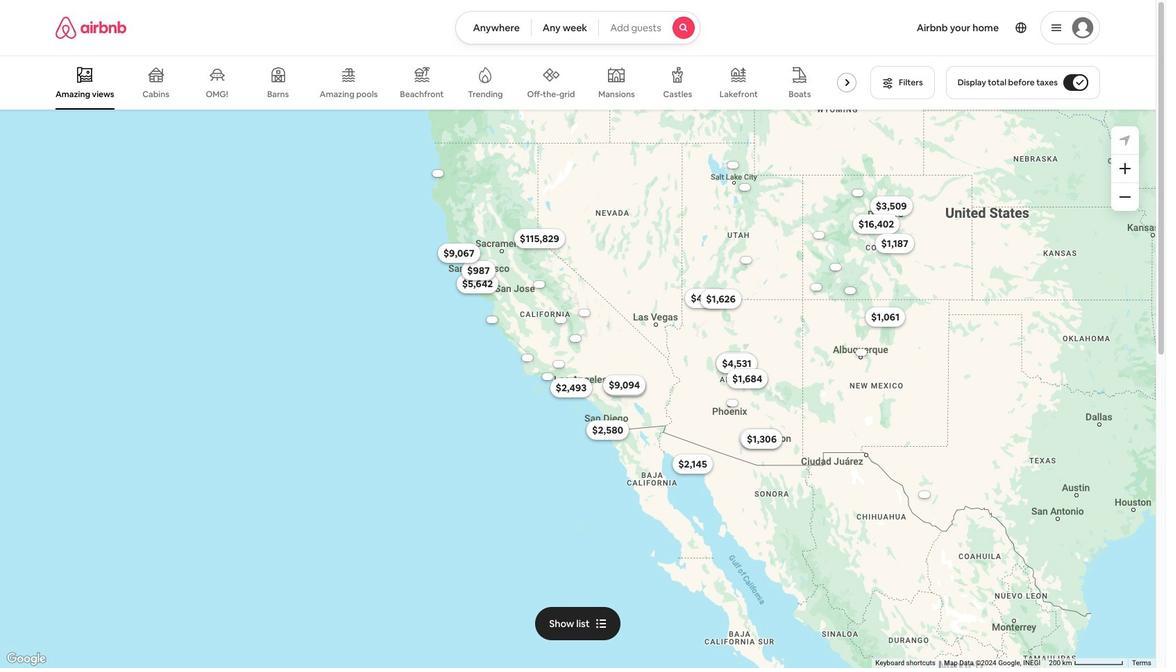 Task type: vqa. For each thing, say whether or not it's contained in the screenshot.
Zoom out Image
yes



Task type: locate. For each thing, give the bounding box(es) containing it.
zoom in image
[[1120, 163, 1131, 174]]

group
[[56, 56, 887, 110]]

profile element
[[717, 0, 1101, 56]]

None search field
[[456, 11, 701, 44]]

google map
showing 78 stays. region
[[0, 110, 1156, 669]]



Task type: describe. For each thing, give the bounding box(es) containing it.
google image
[[3, 651, 49, 669]]

zoom out image
[[1120, 192, 1131, 203]]



